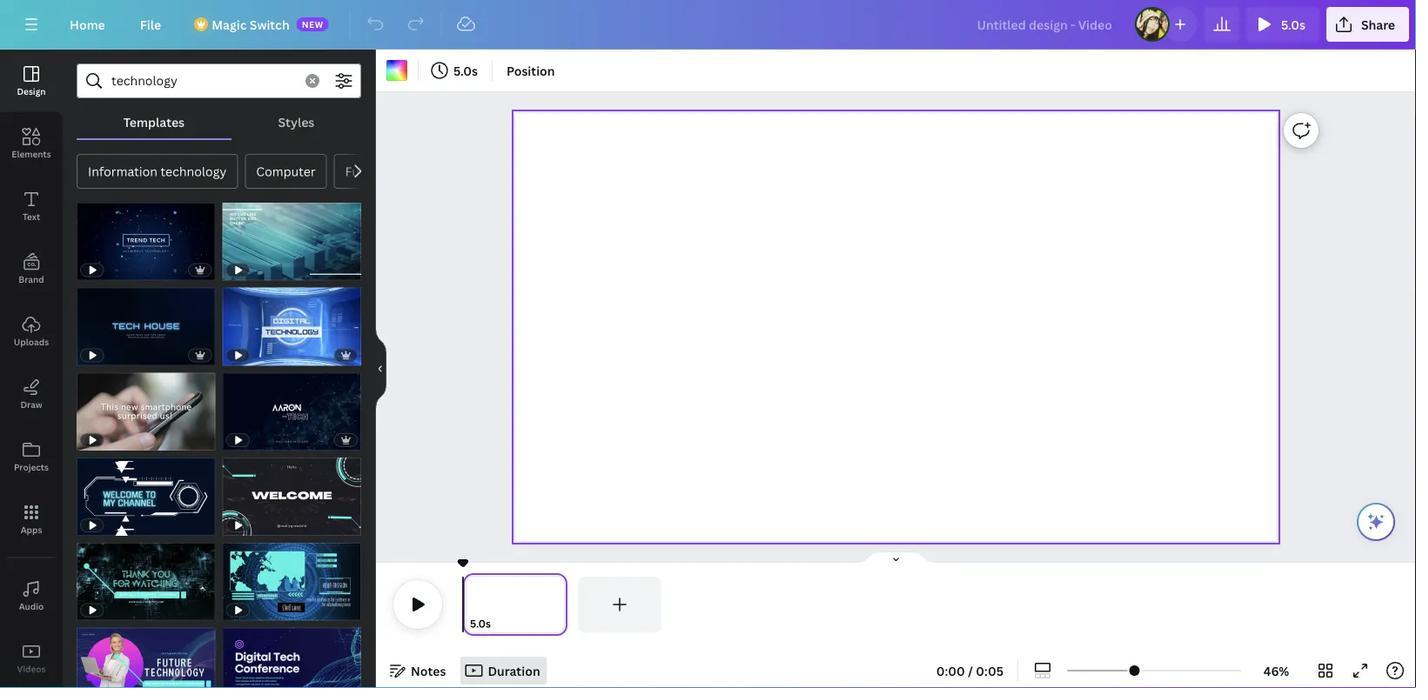 Task type: locate. For each thing, give the bounding box(es) containing it.
5.0s button left page title text box
[[470, 616, 491, 633]]

share button
[[1327, 7, 1410, 42]]

5.0s
[[1282, 16, 1306, 33], [454, 62, 478, 79], [470, 617, 491, 631]]

1 vertical spatial 5.0s
[[454, 62, 478, 79]]

tosca blue modern technology target finding game video group
[[222, 533, 361, 621]]

main menu bar
[[0, 0, 1417, 50]]

canva assistant image
[[1366, 512, 1387, 533]]

share
[[1362, 16, 1396, 33]]

draw
[[20, 399, 42, 411]]

46% button
[[1249, 657, 1305, 685]]

information
[[88, 163, 158, 180]]

5.0s left position dropdown button at left top
[[454, 62, 478, 79]]

file button
[[126, 7, 175, 42]]

magic
[[212, 16, 247, 33]]

projects button
[[0, 426, 63, 489]]

elements
[[12, 148, 51, 160]]

videos
[[17, 664, 46, 675]]

videos button
[[0, 628, 63, 689]]

0 vertical spatial 5.0s
[[1282, 16, 1306, 33]]

file
[[140, 16, 161, 33]]

5.0s left share dropdown button
[[1282, 16, 1306, 33]]

trimming, end edge slider
[[552, 577, 568, 633]]

position button
[[500, 57, 562, 84]]

styles button
[[231, 105, 361, 138]]

position
[[507, 62, 555, 79]]

5.0s button
[[1247, 7, 1320, 42], [426, 57, 485, 84], [470, 616, 491, 633]]

blue modern digital technology youtube intro group
[[222, 278, 361, 366]]

black & blue gaming futuristic youtube intro group
[[222, 448, 361, 536]]

switch
[[250, 16, 290, 33]]

computer
[[256, 163, 316, 180]]

Page title text field
[[499, 616, 506, 633]]

2 vertical spatial 5.0s
[[470, 617, 491, 631]]

magic switch
[[212, 16, 290, 33]]

5.0s button right "#ffffff" image
[[426, 57, 485, 84]]

notes
[[411, 663, 446, 680]]

apps button
[[0, 489, 63, 551]]

5.0s left page title text box
[[470, 617, 491, 631]]

Search Video templates search field
[[111, 64, 295, 98]]

computer button
[[245, 154, 327, 189]]

audio button
[[0, 565, 63, 628]]

templates
[[123, 114, 185, 130]]

design
[[17, 85, 46, 97]]

projects
[[14, 462, 49, 473]]

home link
[[56, 7, 119, 42]]

apps
[[21, 524, 42, 536]]

Design title text field
[[963, 7, 1129, 42]]

0 vertical spatial 5.0s button
[[1247, 7, 1320, 42]]

5.0s button left share dropdown button
[[1247, 7, 1320, 42]]

home
[[70, 16, 105, 33]]



Task type: describe. For each thing, give the bounding box(es) containing it.
information technology
[[88, 163, 227, 180]]

templates button
[[77, 105, 231, 138]]

uploads
[[14, 336, 49, 348]]

hide image
[[375, 327, 387, 411]]

hide pages image
[[855, 551, 938, 565]]

dark blue futuristic modern technology video group
[[77, 618, 216, 689]]

text
[[23, 211, 40, 222]]

46%
[[1264, 663, 1290, 680]]

trimming, start edge slider
[[463, 577, 479, 633]]

uploads button
[[0, 300, 63, 363]]

/
[[969, 663, 974, 680]]

brand
[[19, 273, 44, 285]]

design button
[[0, 50, 63, 112]]

audio
[[19, 601, 44, 613]]

elements button
[[0, 112, 63, 175]]

side panel tab list
[[0, 50, 63, 689]]

0:00 / 0:05
[[937, 663, 1004, 680]]

information technology button
[[77, 154, 238, 189]]

blue and white inventions science & technology youtube video outro group
[[222, 192, 361, 281]]

colorful abstract tech conference event announcement video group
[[222, 618, 361, 689]]

#ffffff image
[[387, 60, 408, 81]]

blue modern technology youtube video intro group
[[77, 192, 216, 281]]

brand button
[[0, 238, 63, 300]]

5.0s inside main menu bar
[[1282, 16, 1306, 33]]

green and black futuristic gaming channel youtube outro group
[[77, 533, 216, 621]]

notes button
[[383, 657, 453, 685]]

styles
[[278, 114, 315, 130]]

0:00
[[937, 663, 966, 680]]

black and blue elegant technology youtube intro group
[[77, 278, 216, 366]]

futuristic button
[[334, 154, 413, 189]]

orange and white modern simple technology youtube intro group
[[77, 363, 216, 451]]

duration
[[488, 663, 540, 680]]

new
[[302, 18, 324, 30]]

5.0s button inside main menu bar
[[1247, 7, 1320, 42]]

technology
[[161, 163, 227, 180]]

text button
[[0, 175, 63, 238]]

1 vertical spatial 5.0s button
[[426, 57, 485, 84]]

draw button
[[0, 363, 63, 426]]

futuristic
[[345, 163, 402, 180]]

dark blue network technology youtube intro group
[[222, 363, 361, 451]]

duration button
[[460, 657, 547, 685]]

0:05
[[976, 663, 1004, 680]]

2 vertical spatial 5.0s button
[[470, 616, 491, 633]]

blue modern technology intro youtube video group
[[77, 448, 216, 536]]



Task type: vqa. For each thing, say whether or not it's contained in the screenshot.
account
no



